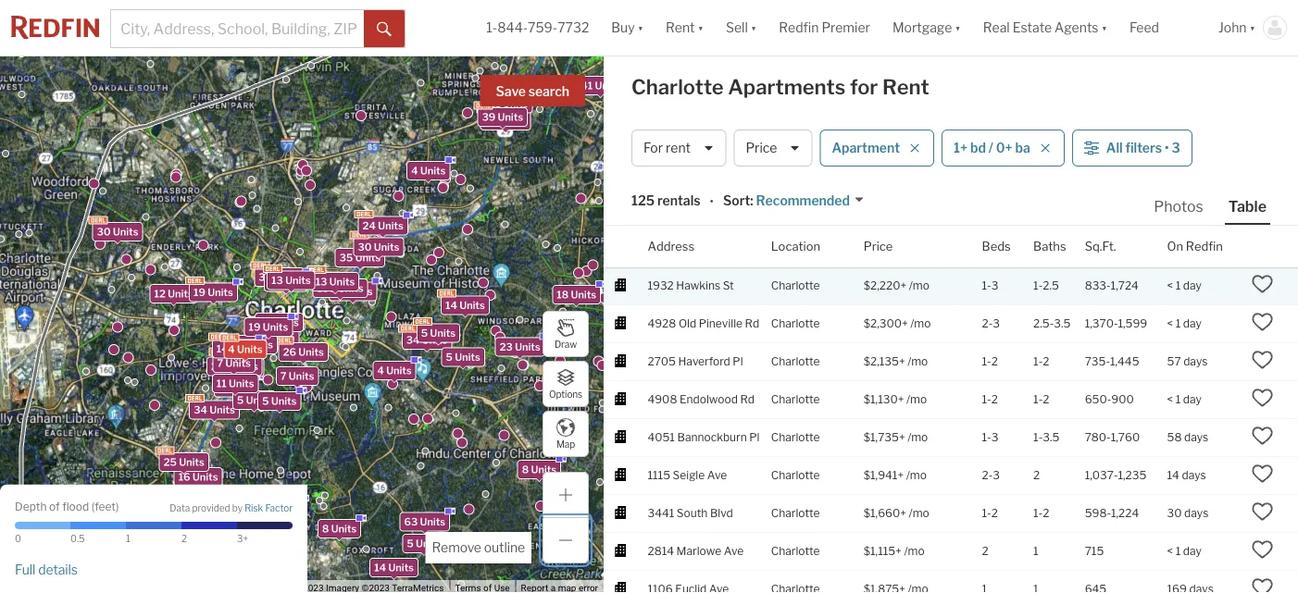 Task type: describe. For each thing, give the bounding box(es) containing it.
3441 south blvd
[[648, 507, 733, 521]]

900
[[1112, 393, 1135, 407]]

4051
[[648, 431, 675, 445]]

2 vertical spatial 4
[[377, 365, 384, 377]]

real estate agents ▾ button
[[973, 0, 1119, 56]]

buy ▾ button
[[601, 0, 655, 56]]

0.5
[[70, 534, 85, 545]]

sell
[[726, 20, 748, 36]]

favorite this home image for 1,724
[[1252, 273, 1274, 295]]

$1,735+
[[864, 431, 906, 445]]

2- for 2
[[983, 469, 993, 483]]

risk factor link
[[245, 502, 293, 515]]

$1,941+ /mo
[[864, 469, 927, 483]]

bd
[[971, 140, 987, 156]]

/mo for $2,135+ /mo
[[908, 355, 929, 369]]

2705
[[648, 355, 676, 369]]

1,370-1,599
[[1085, 317, 1148, 331]]

35
[[340, 252, 353, 264]]

:
[[751, 193, 754, 209]]

all filters • 3 button
[[1073, 130, 1193, 167]]

sell ▾ button
[[715, 0, 768, 56]]

save search button
[[480, 75, 585, 107]]

844-
[[498, 20, 528, 36]]

598-1,224
[[1085, 507, 1140, 521]]

▾ for rent ▾
[[698, 20, 704, 36]]

remove outline button
[[426, 533, 532, 564]]

feed
[[1130, 20, 1160, 36]]

/mo for $1,735+ /mo
[[908, 431, 929, 445]]

3.5 for 2.5-
[[1054, 317, 1071, 331]]

3+
[[237, 534, 248, 545]]

39
[[482, 111, 496, 123]]

833-
[[1085, 279, 1111, 293]]

0 horizontal spatial 13
[[272, 275, 283, 287]]

favorite this home image for 58 days
[[1252, 425, 1274, 447]]

35 units
[[340, 252, 381, 264]]

favorite this home image for 900
[[1252, 387, 1274, 409]]

0 vertical spatial 7
[[217, 358, 223, 370]]

1 for $1,130+ /mo
[[1176, 393, 1181, 407]]

5 ▾ from the left
[[1102, 20, 1108, 36]]

< 1 day for 1,599
[[1168, 317, 1202, 331]]

/mo for $1,660+ /mo
[[909, 507, 930, 521]]

1-3.5
[[1034, 431, 1060, 445]]

1,724
[[1111, 279, 1139, 293]]

beds button
[[983, 226, 1011, 268]]

1 for $1,115+ /mo
[[1176, 545, 1181, 559]]

real estate agents ▾
[[984, 20, 1108, 36]]

search
[[529, 84, 570, 100]]

41 units
[[581, 80, 621, 92]]

redfin premier
[[779, 20, 871, 36]]

$1,735+ /mo
[[864, 431, 929, 445]]

4908
[[648, 393, 678, 407]]

favorite this home image for 1,224
[[1252, 501, 1274, 523]]

1 left 715
[[1034, 545, 1039, 559]]

1115
[[648, 469, 671, 483]]

3 for 1-2.5
[[992, 279, 999, 293]]

1 for $2,220+ /mo
[[1176, 279, 1181, 293]]

all filters • 3
[[1107, 140, 1181, 156]]

1- right $2,135+ /mo
[[983, 355, 992, 369]]

$2,220+
[[864, 279, 907, 293]]

provided
[[192, 503, 230, 514]]

< for 900
[[1168, 393, 1174, 407]]

0 vertical spatial 4 units
[[411, 165, 446, 177]]

▾ for sell ▾
[[751, 20, 757, 36]]

save search
[[496, 84, 570, 100]]

0 horizontal spatial 8
[[219, 382, 226, 394]]

125 rentals •
[[632, 193, 714, 210]]

4 < 1 day from the top
[[1168, 545, 1202, 559]]

1 horizontal spatial 19 units
[[249, 321, 288, 333]]

0 vertical spatial 8 units
[[219, 382, 253, 394]]

mortgage
[[893, 20, 953, 36]]

table button
[[1225, 196, 1271, 225]]

charlotte for 1115 seigle ave
[[771, 469, 820, 483]]

$1,115+
[[864, 545, 902, 559]]

charlotte for 1932 hawkins st
[[771, 279, 820, 293]]

data provided by risk factor
[[170, 503, 293, 514]]

1 horizontal spatial 13
[[316, 276, 327, 288]]

by
[[232, 503, 243, 514]]

1- down '2.5-'
[[1034, 355, 1043, 369]]

(
[[91, 501, 95, 514]]

rent ▾ button
[[666, 0, 704, 56]]

1 vertical spatial 16 units
[[220, 362, 260, 374]]

mortgage ▾ button
[[893, 0, 961, 56]]

0 horizontal spatial 34 units
[[194, 404, 235, 416]]

0 vertical spatial rd
[[745, 317, 760, 331]]

1 horizontal spatial 13 units
[[316, 276, 355, 288]]

/mo for $1,130+ /mo
[[907, 393, 927, 407]]

on redfin button
[[1168, 226, 1224, 268]]

0 vertical spatial 19
[[194, 287, 206, 299]]

< 1 day for 900
[[1168, 393, 1202, 407]]

charlotte for 3441 south blvd
[[771, 507, 820, 521]]

days for 57 days
[[1184, 355, 1208, 369]]

1- left 598-
[[1034, 507, 1043, 521]]

blvd
[[710, 507, 733, 521]]

charlotte for 2814 marlowe ave
[[771, 545, 820, 559]]

780-1,760
[[1085, 431, 1141, 445]]

1932 hawkins st
[[648, 279, 734, 293]]

2- for 2.5-3.5
[[983, 317, 993, 331]]

1 horizontal spatial 7
[[280, 371, 287, 383]]

1 vertical spatial 4 units
[[228, 344, 263, 356]]

day for 1,599
[[1184, 317, 1202, 331]]

20 units
[[232, 339, 273, 351]]

11
[[217, 378, 227, 390]]

0 vertical spatial 4
[[411, 165, 418, 177]]

• for rentals
[[710, 194, 714, 210]]

3 for 2.5-3.5
[[993, 317, 1001, 331]]

map
[[557, 439, 575, 450]]

0 horizontal spatial 7 units
[[217, 358, 251, 370]]

address button
[[648, 226, 695, 268]]

1+
[[954, 140, 968, 156]]

factor
[[265, 503, 293, 514]]

< for 1,724
[[1168, 279, 1174, 293]]

14 days
[[1168, 469, 1207, 483]]

1- left 1-3.5 at the right bottom
[[983, 431, 992, 445]]

1-3 for 1-2.5
[[983, 279, 999, 293]]

1,370-
[[1085, 317, 1119, 331]]

4908 endolwood rd
[[648, 393, 755, 407]]

3 for 1-3.5
[[992, 431, 999, 445]]

sell ▾ button
[[726, 0, 757, 56]]

1 horizontal spatial 19
[[249, 321, 261, 333]]

1- right $1,130+ /mo
[[983, 393, 992, 407]]

marlowe
[[677, 545, 722, 559]]

0 vertical spatial 16
[[259, 317, 271, 329]]

155 units
[[317, 283, 364, 295]]

1 horizontal spatial price button
[[864, 226, 893, 268]]

0 vertical spatial 19 units
[[194, 287, 233, 299]]

< 1 day for 1,724
[[1168, 279, 1202, 293]]

3 for 2
[[993, 469, 1001, 483]]

rent ▾
[[666, 20, 704, 36]]

0 horizontal spatial price button
[[734, 130, 813, 167]]

outline
[[484, 541, 525, 556]]

options
[[549, 389, 583, 400]]

4 day from the top
[[1184, 545, 1202, 559]]

pineville
[[699, 317, 743, 331]]

details
[[38, 562, 78, 578]]

1+ bd / 0+ ba
[[954, 140, 1031, 156]]

risk
[[245, 503, 263, 514]]

1 vertical spatial rd
[[741, 393, 755, 407]]

0+
[[997, 140, 1013, 156]]

hawkins
[[677, 279, 721, 293]]

haverford
[[679, 355, 731, 369]]

charlotte apartments for rent
[[632, 75, 930, 100]]

favorite this home image for 1,235
[[1252, 463, 1274, 485]]

charlotte down rent ▾ button
[[632, 75, 724, 100]]

3.5 for 1-
[[1043, 431, 1060, 445]]

remove apartment image
[[910, 143, 921, 154]]

charlotte for 4928 old pineville rd
[[771, 317, 820, 331]]

0 horizontal spatial 4
[[228, 344, 235, 356]]

1-3 for 1-3.5
[[983, 431, 999, 445]]

< for 1,599
[[1168, 317, 1174, 331]]

1 horizontal spatial 30 units
[[358, 241, 400, 253]]

4928 old pineville rd
[[648, 317, 760, 331]]



Task type: locate. For each thing, give the bounding box(es) containing it.
rent inside dropdown button
[[666, 20, 695, 36]]

0 horizontal spatial 30
[[97, 226, 111, 238]]

735-
[[1085, 355, 1111, 369]]

0 horizontal spatial redfin
[[779, 20, 819, 36]]

day
[[1184, 279, 1202, 293], [1184, 317, 1202, 331], [1184, 393, 1202, 407], [1184, 545, 1202, 559]]

▾ right mortgage
[[955, 20, 961, 36]]

759-
[[528, 20, 558, 36]]

2 horizontal spatial 30
[[1168, 507, 1183, 521]]

$1,660+ /mo
[[864, 507, 930, 521]]

map button
[[543, 411, 589, 458]]

1 vertical spatial 30
[[358, 241, 372, 253]]

1 vertical spatial rent
[[883, 75, 930, 100]]

2 favorite this home image from the top
[[1252, 311, 1274, 333]]

photos
[[1154, 197, 1204, 215]]

days down '14 days'
[[1185, 507, 1209, 521]]

redfin right on in the right top of the page
[[1187, 239, 1224, 254]]

0 vertical spatial 30
[[97, 226, 111, 238]]

/mo right $2,135+
[[908, 355, 929, 369]]

0 horizontal spatial 30 units
[[97, 226, 138, 238]]

2-3 for 2.5-3.5
[[983, 317, 1001, 331]]

mortgage ▾
[[893, 20, 961, 36]]

1-2.5
[[1034, 279, 1060, 293]]

58 days
[[1168, 431, 1209, 445]]

ave
[[708, 469, 727, 483], [724, 545, 744, 559]]

2-3 for 2
[[983, 469, 1001, 483]]

1 horizontal spatial 34
[[406, 335, 420, 347]]

price button up :
[[734, 130, 813, 167]]

0 vertical spatial 2-3
[[983, 317, 1001, 331]]

days for 30 days
[[1185, 507, 1209, 521]]

seigle
[[673, 469, 705, 483]]

1 vertical spatial 7 units
[[280, 371, 314, 383]]

▾ right sell
[[751, 20, 757, 36]]

0 vertical spatial 34
[[406, 335, 420, 347]]

13 units down 35
[[316, 276, 355, 288]]

0 vertical spatial 1-3
[[983, 279, 999, 293]]

0 vertical spatial 3.5
[[1054, 317, 1071, 331]]

$1,115+ /mo
[[864, 545, 925, 559]]

• right filters
[[1165, 140, 1170, 156]]

< 1 day down on in the right top of the page
[[1168, 279, 1202, 293]]

old
[[679, 317, 697, 331]]

2 favorite this home image from the top
[[1252, 425, 1274, 447]]

1 for $2,300+ /mo
[[1176, 317, 1181, 331]]

7 units down 26 units
[[280, 371, 314, 383]]

charlotte for 4051 bannockburn pl
[[771, 431, 820, 445]]

/mo right $1,660+
[[909, 507, 930, 521]]

2 day from the top
[[1184, 317, 1202, 331]]

1 2-3 from the top
[[983, 317, 1001, 331]]

1 vertical spatial 1-3
[[983, 431, 999, 445]]

baths
[[1034, 239, 1067, 254]]

1 vertical spatial 34
[[194, 404, 207, 416]]

charlotte for 2705 haverford pl
[[771, 355, 820, 369]]

▾ right buy
[[638, 20, 644, 36]]

data
[[170, 503, 190, 514]]

< 1 day down 30 days
[[1168, 545, 1202, 559]]

/mo right $1,115+
[[905, 545, 925, 559]]

remove
[[432, 541, 482, 556]]

rd right pineville
[[745, 317, 760, 331]]

of
[[49, 501, 60, 514]]

ave for 2814 marlowe ave
[[724, 545, 744, 559]]

favorite this home image for 57 days
[[1252, 349, 1274, 371]]

2 < 1 day from the top
[[1168, 317, 1202, 331]]

/mo for $1,115+ /mo
[[905, 545, 925, 559]]

1 horizontal spatial 8
[[322, 523, 329, 536]]

4 units
[[411, 165, 446, 177], [228, 344, 263, 356], [377, 365, 412, 377]]

pl right bannockburn
[[750, 431, 760, 445]]

1-2
[[983, 355, 999, 369], [1034, 355, 1050, 369], [983, 393, 999, 407], [1034, 393, 1050, 407], [983, 507, 999, 521], [1034, 507, 1050, 521]]

3 < 1 day from the top
[[1168, 393, 1202, 407]]

19 units right 12 units at the left of the page
[[194, 287, 233, 299]]

0 horizontal spatial 16
[[179, 471, 190, 483]]

/mo right $1,941+
[[907, 469, 927, 483]]

0 horizontal spatial rent
[[666, 20, 695, 36]]

2 horizontal spatial 8
[[522, 464, 529, 476]]

rd
[[745, 317, 760, 331], [741, 393, 755, 407]]

1 vertical spatial 3.5
[[1043, 431, 1060, 445]]

16 up 1,875
[[259, 317, 271, 329]]

2 ▾ from the left
[[698, 20, 704, 36]]

1,235
[[1119, 469, 1147, 483]]

0 vertical spatial pl
[[733, 355, 743, 369]]

0 vertical spatial 34 units
[[406, 335, 448, 347]]

charlotte left $1,941+
[[771, 469, 820, 483]]

0 vertical spatial price button
[[734, 130, 813, 167]]

0 horizontal spatial 34
[[194, 404, 207, 416]]

1 vertical spatial 2-
[[983, 469, 993, 483]]

1 day from the top
[[1184, 279, 1202, 293]]

1 vertical spatial 7
[[280, 371, 287, 383]]

pl right haverford
[[733, 355, 743, 369]]

1 < 1 day from the top
[[1168, 279, 1202, 293]]

0 vertical spatial 8
[[219, 382, 226, 394]]

1 horizontal spatial •
[[1165, 140, 1170, 156]]

/mo for $1,941+ /mo
[[907, 469, 927, 483]]

16 up the 11
[[220, 362, 232, 374]]

days up 30 days
[[1183, 469, 1207, 483]]

34 units down the 11
[[194, 404, 235, 416]]

mortgage ▾ button
[[882, 0, 973, 56]]

redfin left premier
[[779, 20, 819, 36]]

6 favorite this home image from the top
[[1252, 539, 1274, 561]]

2 vertical spatial 8
[[322, 523, 329, 536]]

3 day from the top
[[1184, 393, 1202, 407]]

favorite this home image for 1,599
[[1252, 311, 1274, 333]]

day for 900
[[1184, 393, 1202, 407]]

1 vertical spatial 19
[[249, 321, 261, 333]]

58
[[1168, 431, 1182, 445]]

3.5 left 1,370-
[[1054, 317, 1071, 331]]

1-3 left 1-3.5 at the right bottom
[[983, 431, 999, 445]]

2-3
[[983, 317, 1001, 331], [983, 469, 1001, 483]]

ave right seigle
[[708, 469, 727, 483]]

1 horizontal spatial 16
[[220, 362, 232, 374]]

redfin inside button
[[779, 20, 819, 36]]

2 vertical spatial 16
[[179, 471, 190, 483]]

34 units left 23
[[406, 335, 448, 347]]

19 up 20 units
[[249, 321, 261, 333]]

price up :
[[746, 140, 778, 156]]

day down on redfin button
[[1184, 279, 1202, 293]]

full details
[[15, 562, 78, 578]]

0 vertical spatial rent
[[666, 20, 695, 36]]

14
[[333, 286, 345, 298], [446, 300, 458, 312], [217, 343, 228, 355], [1168, 469, 1180, 483], [374, 562, 386, 574]]

1 vertical spatial 16
[[220, 362, 232, 374]]

273 units
[[211, 361, 258, 373]]

1 vertical spatial price
[[864, 239, 893, 254]]

charlotte left $2,135+
[[771, 355, 820, 369]]

3 inside button
[[1172, 140, 1181, 156]]

0 horizontal spatial pl
[[733, 355, 743, 369]]

sq.ft. button
[[1085, 226, 1117, 268]]

charlotte left $1,115+
[[771, 545, 820, 559]]

City, Address, School, Building, ZIP search field
[[111, 10, 364, 47]]

1,445
[[1111, 355, 1140, 369]]

$1,941+
[[864, 469, 904, 483]]

4 ▾ from the left
[[955, 20, 961, 36]]

3 favorite this home image from the top
[[1252, 387, 1274, 409]]

2 1-3 from the top
[[983, 431, 999, 445]]

7 units down 20
[[217, 358, 251, 370]]

charlotte right pineville
[[771, 317, 820, 331]]

2 horizontal spatial 8 units
[[522, 464, 557, 476]]

0 vertical spatial favorite this home image
[[1252, 349, 1274, 371]]

< 1 day
[[1168, 279, 1202, 293], [1168, 317, 1202, 331], [1168, 393, 1202, 407], [1168, 545, 1202, 559]]

apartments
[[728, 75, 846, 100]]

day up 57 days
[[1184, 317, 1202, 331]]

2 vertical spatial 4 units
[[377, 365, 412, 377]]

/mo for $2,220+ /mo
[[909, 279, 930, 293]]

for rent
[[644, 140, 691, 156]]

1 down on in the right top of the page
[[1176, 279, 1181, 293]]

3 < from the top
[[1168, 393, 1174, 407]]

ave right marlowe
[[724, 545, 744, 559]]

2 vertical spatial 30
[[1168, 507, 1183, 521]]

/mo right $2,220+
[[909, 279, 930, 293]]

draw
[[555, 339, 577, 350]]

8 units left 63
[[322, 523, 357, 536]]

1 horizontal spatial 7 units
[[280, 371, 314, 383]]

/mo right the $1,735+ at the right bottom of page
[[908, 431, 929, 445]]

< right 1,599 on the bottom right of page
[[1168, 317, 1174, 331]]

1 up 58
[[1176, 393, 1181, 407]]

1 vertical spatial 30 units
[[358, 241, 400, 253]]

3 favorite this home image from the top
[[1252, 577, 1274, 594]]

▾ right john
[[1250, 20, 1256, 36]]

< 1 day down 57 days
[[1168, 393, 1202, 407]]

< down 57
[[1168, 393, 1174, 407]]

pl for 2705 haverford pl
[[733, 355, 743, 369]]

ba
[[1016, 140, 1031, 156]]

endolwood
[[680, 393, 738, 407]]

12 units
[[154, 288, 193, 300]]

pl for 4051 bannockburn pl
[[750, 431, 760, 445]]

rent right for
[[883, 75, 930, 100]]

1- down beds button
[[983, 279, 992, 293]]

submit search image
[[377, 22, 392, 37]]

1 vertical spatial redfin
[[1187, 239, 1224, 254]]

2.5-3.5
[[1034, 317, 1071, 331]]

0 horizontal spatial 8 units
[[219, 382, 253, 394]]

63
[[404, 517, 418, 529]]

0 horizontal spatial •
[[710, 194, 714, 210]]

1 horizontal spatial rent
[[883, 75, 930, 100]]

4 favorite this home image from the top
[[1252, 463, 1274, 485]]

st
[[723, 279, 734, 293]]

< down 30 days
[[1168, 545, 1174, 559]]

2.5-
[[1034, 317, 1054, 331]]

• inside 125 rentals •
[[710, 194, 714, 210]]

38 units
[[259, 272, 300, 284]]

rd right endolwood
[[741, 393, 755, 407]]

2- left '2.5-'
[[983, 317, 993, 331]]

1 horizontal spatial 4
[[377, 365, 384, 377]]

< down on in the right top of the page
[[1168, 279, 1174, 293]]

2 < from the top
[[1168, 317, 1174, 331]]

16 down the "25 units"
[[179, 471, 190, 483]]

1 vertical spatial 4
[[228, 344, 235, 356]]

12
[[154, 288, 166, 300]]

/mo right $2,300+
[[911, 317, 931, 331]]

0 vertical spatial redfin
[[779, 20, 819, 36]]

day for 1,724
[[1184, 279, 1202, 293]]

1- right $1,660+ /mo
[[983, 507, 992, 521]]

13 right the "9 units"
[[316, 276, 327, 288]]

• for filters
[[1165, 140, 1170, 156]]

1 favorite this home image from the top
[[1252, 273, 1274, 295]]

0 vertical spatial price
[[746, 140, 778, 156]]

charlotte right endolwood
[[771, 393, 820, 407]]

apartment
[[832, 140, 900, 156]]

1 vertical spatial price button
[[864, 226, 893, 268]]

apartment button
[[820, 130, 935, 167]]

feet
[[95, 501, 116, 514]]

favorite this home image
[[1252, 349, 1274, 371], [1252, 425, 1274, 447], [1252, 577, 1274, 594]]

price inside button
[[746, 140, 778, 156]]

favorite this home image
[[1252, 273, 1274, 295], [1252, 311, 1274, 333], [1252, 387, 1274, 409], [1252, 463, 1274, 485], [1252, 501, 1274, 523], [1252, 539, 1274, 561]]

days for 58 days
[[1185, 431, 1209, 445]]

day up 58 days
[[1184, 393, 1202, 407]]

1-3 down beds button
[[983, 279, 999, 293]]

0 vertical spatial •
[[1165, 140, 1170, 156]]

ave for 1115 seigle ave
[[708, 469, 727, 483]]

charlotte for 4908 endolwood rd
[[771, 393, 820, 407]]

remove 1+ bd / 0+ ba image
[[1040, 143, 1051, 154]]

6 ▾ from the left
[[1250, 20, 1256, 36]]

days right 57
[[1184, 355, 1208, 369]]

rentals
[[658, 193, 701, 209]]

1,760
[[1111, 431, 1141, 445]]

1 up 57
[[1176, 317, 1181, 331]]

13 left the 155
[[272, 275, 283, 287]]

day down 30 days
[[1184, 545, 1202, 559]]

0 horizontal spatial 13 units
[[272, 275, 311, 287]]

0 vertical spatial 16 units
[[259, 317, 299, 329]]

▾ for buy ▾
[[638, 20, 644, 36]]

21
[[489, 98, 501, 110]]

1 vertical spatial ave
[[724, 545, 744, 559]]

4 < from the top
[[1168, 545, 1174, 559]]

1 2- from the top
[[983, 317, 993, 331]]

1 vertical spatial 34 units
[[194, 404, 235, 416]]

▾ for john ▾
[[1250, 20, 1256, 36]]

1 vertical spatial pl
[[750, 431, 760, 445]]

0 horizontal spatial 7
[[217, 358, 223, 370]]

2 vertical spatial favorite this home image
[[1252, 577, 1274, 594]]

7732
[[558, 20, 589, 36]]

$2,220+ /mo
[[864, 279, 930, 293]]

1- left '780-'
[[1034, 431, 1043, 445]]

16
[[259, 317, 271, 329], [220, 362, 232, 374], [179, 471, 190, 483]]

charlotte down location button
[[771, 279, 820, 293]]

days
[[1184, 355, 1208, 369], [1185, 431, 1209, 445], [1183, 469, 1207, 483], [1185, 507, 1209, 521]]

20
[[232, 339, 245, 351]]

1 down 30 days
[[1176, 545, 1181, 559]]

• inside button
[[1165, 140, 1170, 156]]

3 ▾ from the left
[[751, 20, 757, 36]]

1 horizontal spatial 8 units
[[322, 523, 357, 536]]

18
[[557, 289, 569, 301]]

days right 58
[[1185, 431, 1209, 445]]

filters
[[1126, 140, 1163, 156]]

2 horizontal spatial 4
[[411, 165, 418, 177]]

charlotte right bannockburn
[[771, 431, 820, 445]]

▾ left sell
[[698, 20, 704, 36]]

5 favorite this home image from the top
[[1252, 501, 1274, 523]]

google image
[[5, 570, 66, 594]]

16 units down the "25 units"
[[179, 471, 218, 483]]

0 vertical spatial 30 units
[[97, 226, 138, 238]]

1 vertical spatial favorite this home image
[[1252, 425, 1274, 447]]

2705 haverford pl
[[648, 355, 743, 369]]

price up $2,220+
[[864, 239, 893, 254]]

0 horizontal spatial price
[[746, 140, 778, 156]]

1-844-759-7732 link
[[487, 20, 589, 36]]

on
[[1168, 239, 1184, 254]]

options button
[[543, 361, 589, 408]]

9
[[269, 277, 276, 289]]

▾
[[638, 20, 644, 36], [698, 20, 704, 36], [751, 20, 757, 36], [955, 20, 961, 36], [1102, 20, 1108, 36], [1250, 20, 1256, 36]]

3.5 left '780-'
[[1043, 431, 1060, 445]]

7 up the 11
[[217, 358, 223, 370]]

2- right $1,941+ /mo
[[983, 469, 993, 483]]

for
[[850, 75, 879, 100]]

map region
[[0, 12, 725, 594]]

< 1 day up 57 days
[[1168, 317, 1202, 331]]

1 right 0.5
[[126, 534, 130, 545]]

24
[[363, 220, 376, 232]]

2814 marlowe ave
[[648, 545, 744, 559]]

2 vertical spatial 8 units
[[322, 523, 357, 536]]

2814
[[648, 545, 674, 559]]

16 units up 11 units
[[220, 362, 260, 374]]

rent ▾ button
[[655, 0, 715, 56]]

1 vertical spatial 2-3
[[983, 469, 1001, 483]]

16 units up 1,875
[[259, 317, 299, 329]]

1 vertical spatial 8 units
[[522, 464, 557, 476]]

▾ right "agents"
[[1102, 20, 1108, 36]]

2 2- from the top
[[983, 469, 993, 483]]

21 units
[[489, 98, 529, 110]]

7 units
[[217, 358, 251, 370], [280, 371, 314, 383]]

0 vertical spatial 2-
[[983, 317, 993, 331]]

1 horizontal spatial 34 units
[[406, 335, 448, 347]]

8 units down map
[[522, 464, 557, 476]]

8 units down 273 units
[[219, 382, 253, 394]]

1- up '2.5-'
[[1034, 279, 1043, 293]]

price button up $2,220+
[[864, 226, 893, 268]]

buy
[[612, 20, 635, 36]]

26
[[283, 346, 296, 358]]

1 horizontal spatial redfin
[[1187, 239, 1224, 254]]

13 units left the 155
[[272, 275, 311, 287]]

1- up 1-3.5 at the right bottom
[[1034, 393, 1043, 407]]

1 horizontal spatial pl
[[750, 431, 760, 445]]

rent
[[666, 20, 695, 36], [883, 75, 930, 100]]

beds
[[983, 239, 1011, 254]]

rent right the buy ▾
[[666, 20, 695, 36]]

1 vertical spatial 8
[[522, 464, 529, 476]]

1 1-3 from the top
[[983, 279, 999, 293]]

charlotte right blvd
[[771, 507, 820, 521]]

1 < from the top
[[1168, 279, 1174, 293]]

3.5
[[1054, 317, 1071, 331], [1043, 431, 1060, 445]]

1 horizontal spatial price
[[864, 239, 893, 254]]

redfin inside button
[[1187, 239, 1224, 254]]

2 vertical spatial 16 units
[[179, 471, 218, 483]]

0 horizontal spatial 19
[[194, 287, 206, 299]]

9 units
[[269, 277, 303, 289]]

days for 14 days
[[1183, 469, 1207, 483]]

1- left 759-
[[487, 20, 498, 36]]

19 right 12 units at the left of the page
[[194, 287, 206, 299]]

1 vertical spatial •
[[710, 194, 714, 210]]

1 favorite this home image from the top
[[1252, 349, 1274, 371]]

• left sort
[[710, 194, 714, 210]]

39 units
[[482, 111, 524, 123]]

/mo for $2,300+ /mo
[[911, 317, 931, 331]]

▾ for mortgage ▾
[[955, 20, 961, 36]]

273
[[211, 361, 231, 373]]

pl
[[733, 355, 743, 369], [750, 431, 760, 445]]

/mo right $1,130+
[[907, 393, 927, 407]]

7 down 26
[[280, 371, 287, 383]]

2 2-3 from the top
[[983, 469, 1001, 483]]

0 vertical spatial 7 units
[[217, 358, 251, 370]]

sort :
[[723, 193, 754, 209]]

19 units up 20 units
[[249, 321, 288, 333]]

1 ▾ from the left
[[638, 20, 644, 36]]

sell ▾
[[726, 20, 757, 36]]

19
[[194, 287, 206, 299], [249, 321, 261, 333]]

0 vertical spatial ave
[[708, 469, 727, 483]]



Task type: vqa. For each thing, say whether or not it's contained in the screenshot.


